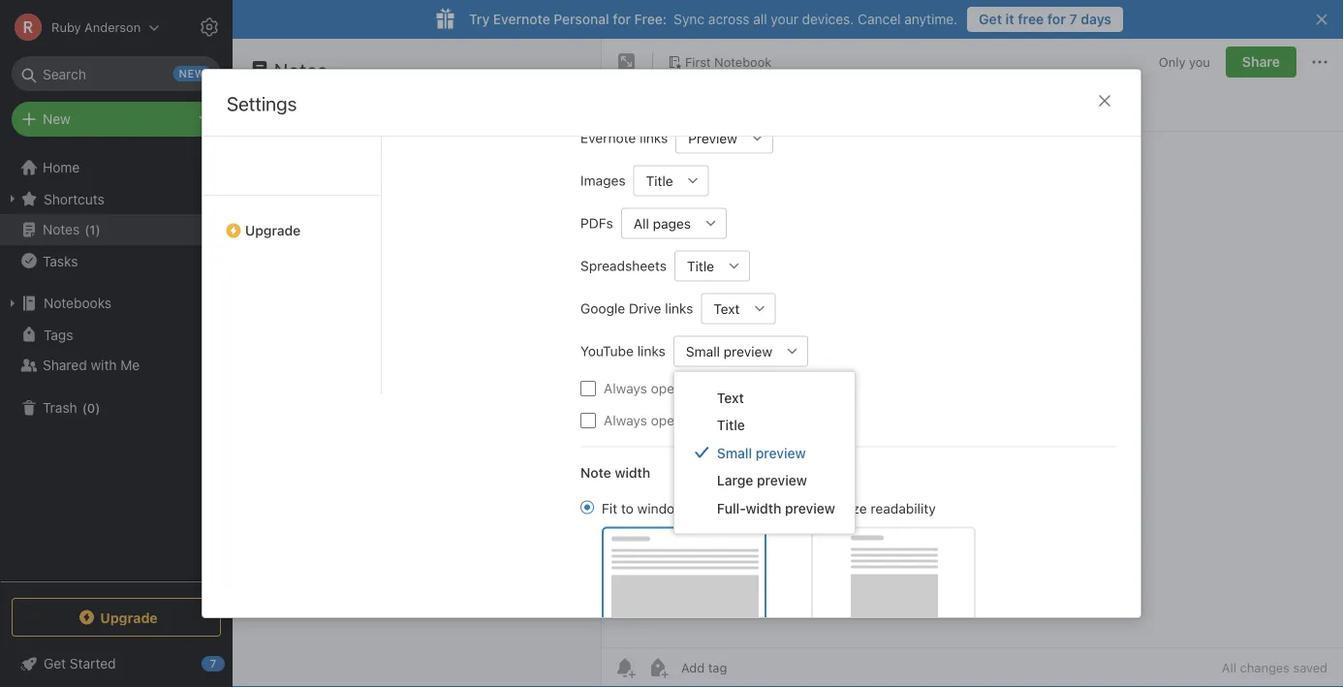 Task type: vqa. For each thing, say whether or not it's contained in the screenshot.
the Notes
yes



Task type: locate. For each thing, give the bounding box(es) containing it.
for left free:
[[613, 11, 631, 27]]

anytime.
[[905, 11, 958, 27]]

evernote down last
[[581, 130, 636, 146]]

2 for from the left
[[1048, 11, 1066, 27]]

0 horizontal spatial evernote
[[493, 11, 550, 27]]

small preview down text button
[[686, 344, 773, 360]]

1 vertical spatial open
[[651, 413, 683, 429]]

1 vertical spatial small
[[717, 445, 752, 461]]

share button
[[1226, 47, 1297, 78]]

sugar
[[322, 170, 359, 186]]

2 vertical spatial links
[[638, 344, 666, 360]]

text up small preview button on the right
[[714, 301, 740, 317]]

always right always open external applications option
[[604, 413, 647, 429]]

1 vertical spatial small preview
[[717, 445, 806, 461]]

1 horizontal spatial width
[[746, 500, 782, 516]]

1 vertical spatial all
[[1222, 661, 1237, 675]]

optimize readability
[[811, 501, 936, 517]]

add tag image
[[647, 656, 670, 680]]

1 down shortcuts
[[90, 222, 96, 237]]

note width
[[581, 465, 651, 481]]

title inside 'link'
[[717, 417, 745, 433]]

1 vertical spatial always
[[604, 413, 647, 429]]

0 vertical spatial small preview
[[686, 344, 773, 360]]

nov
[[710, 98, 735, 114]]

2023
[[760, 98, 793, 114]]

) right trash
[[95, 401, 100, 415]]

0 vertical spatial always
[[604, 381, 647, 397]]

full-width preview link
[[675, 494, 855, 522]]

0 horizontal spatial title
[[646, 173, 673, 189]]

0 vertical spatial upgrade
[[245, 223, 301, 239]]

2 ) from the top
[[95, 401, 100, 415]]

0 vertical spatial text
[[714, 301, 740, 317]]

text up always open external applications
[[717, 390, 744, 406]]

1 ) from the top
[[96, 222, 100, 237]]

0 horizontal spatial upgrade
[[100, 610, 158, 626]]

always for always open external files
[[604, 381, 647, 397]]

None search field
[[25, 56, 207, 91]]

open up always open external applications
[[651, 381, 683, 397]]

notes for notes ( 1 )
[[43, 222, 80, 238]]

notes for notes
[[274, 58, 328, 81]]

for inside button
[[1048, 11, 1066, 27]]

0 vertical spatial links
[[640, 130, 668, 146]]

all for all changes saved
[[1222, 661, 1237, 675]]

2 external from the top
[[686, 413, 736, 429]]

small preview inside button
[[686, 344, 773, 360]]

1 vertical spatial title
[[687, 259, 715, 274]]

all left the changes
[[1222, 661, 1237, 675]]

1 vertical spatial upgrade button
[[12, 598, 221, 637]]

links down edited
[[640, 130, 668, 146]]

1
[[256, 99, 262, 115], [90, 222, 96, 237]]

title for spreadsheets
[[687, 259, 715, 274]]

links for evernote links
[[640, 130, 668, 146]]

0 vertical spatial (
[[85, 222, 90, 237]]

1 vertical spatial (
[[82, 401, 87, 415]]

evernote
[[493, 11, 550, 27], [581, 130, 636, 146]]

tasks
[[43, 253, 78, 269]]

upgrade
[[245, 223, 301, 239], [100, 610, 158, 626]]

1 horizontal spatial notes
[[274, 58, 328, 81]]

1 horizontal spatial title
[[687, 259, 715, 274]]

pdfs
[[581, 216, 613, 232]]

title link
[[675, 411, 855, 439]]

all inside note window element
[[1222, 661, 1237, 675]]

personal
[[554, 11, 610, 27]]

( down shortcuts
[[85, 222, 90, 237]]

google
[[581, 301, 625, 317]]

external up always open external applications
[[686, 381, 736, 397]]

fit
[[602, 501, 618, 517]]

title
[[646, 173, 673, 189], [687, 259, 715, 274], [717, 417, 745, 433]]

small preview up large preview
[[717, 445, 806, 461]]

1 vertical spatial title button
[[675, 251, 719, 282]]

evernote right the try on the top
[[493, 11, 550, 27]]

optimize
[[811, 501, 867, 517]]

open down always open external files at the bottom
[[651, 413, 683, 429]]

upgrade for topmost the upgrade popup button
[[245, 223, 301, 239]]

dropdown list menu
[[675, 384, 855, 522]]

add a reminder image
[[614, 656, 637, 680]]

eggs
[[287, 170, 318, 186]]

0 vertical spatial title
[[646, 173, 673, 189]]

all inside button
[[634, 216, 649, 232]]

youtube links
[[581, 344, 666, 360]]

all pages
[[634, 216, 691, 232]]

applications
[[740, 413, 816, 429]]

0 vertical spatial external
[[686, 381, 736, 397]]

note
[[581, 465, 611, 481]]

option group
[[581, 499, 976, 622]]

across
[[709, 11, 750, 27]]

1 vertical spatial 1
[[90, 222, 96, 237]]

2 horizontal spatial title
[[717, 417, 745, 433]]

0 vertical spatial 1
[[256, 99, 262, 115]]

notes
[[274, 58, 328, 81], [43, 222, 80, 238]]

1 always from the top
[[604, 381, 647, 397]]

note
[[266, 99, 294, 115]]

Search text field
[[25, 56, 207, 91]]

title inside 'field'
[[646, 173, 673, 189]]

upgrade button
[[203, 195, 381, 247], [12, 598, 221, 637]]

( inside the notes ( 1 )
[[85, 222, 90, 237]]

tasks button
[[0, 245, 232, 276]]

0 horizontal spatial all
[[634, 216, 649, 232]]

try evernote personal for free: sync across all your devices. cancel anytime.
[[469, 11, 958, 27]]

title inside 'choose default view option for spreadsheets' field
[[687, 259, 715, 274]]

0 vertical spatial all
[[634, 216, 649, 232]]

tab list
[[406, 0, 565, 395]]

width for full-
[[746, 500, 782, 516]]

2 vertical spatial title
[[717, 417, 745, 433]]

notebooks link
[[0, 288, 232, 319]]

Choose default view option for Google Drive links field
[[701, 294, 776, 325]]

0 horizontal spatial for
[[613, 11, 631, 27]]

notes inside note list element
[[274, 58, 328, 81]]

1 horizontal spatial 1
[[256, 99, 262, 115]]

1 vertical spatial text
[[717, 390, 744, 406]]

0 vertical spatial title button
[[634, 166, 678, 197]]

always right always open external files option
[[604, 381, 647, 397]]

new button
[[12, 102, 221, 137]]

preview up files at right
[[724, 344, 773, 360]]

) down shortcuts button
[[96, 222, 100, 237]]

text link
[[675, 384, 855, 411]]

text
[[714, 301, 740, 317], [717, 390, 744, 406]]

free
[[1018, 11, 1044, 27]]

sync
[[674, 11, 705, 27]]

width
[[615, 465, 651, 481], [746, 500, 782, 516]]

1 open from the top
[[651, 381, 683, 397]]

free:
[[635, 11, 667, 27]]

it
[[1006, 11, 1015, 27]]

0 horizontal spatial notes
[[43, 222, 80, 238]]

small preview
[[686, 344, 773, 360], [717, 445, 806, 461]]

Choose default view option for PDFs field
[[621, 208, 727, 239]]

1 vertical spatial external
[[686, 413, 736, 429]]

( right trash
[[82, 401, 87, 415]]

small inside button
[[686, 344, 720, 360]]

title button down all pages field
[[675, 251, 719, 282]]

0 horizontal spatial width
[[615, 465, 651, 481]]

links right drive
[[665, 301, 693, 317]]

for
[[613, 11, 631, 27], [1048, 11, 1066, 27]]

1 horizontal spatial upgrade
[[245, 223, 301, 239]]

external down always open external files at the bottom
[[686, 413, 736, 429]]

preview
[[724, 344, 773, 360], [756, 445, 806, 461], [757, 473, 807, 489], [785, 500, 836, 516]]

links down drive
[[638, 344, 666, 360]]

) for trash
[[95, 401, 100, 415]]

get it free for 7 days button
[[968, 7, 1124, 32]]

option group containing fit to window
[[581, 499, 976, 622]]

2 open from the top
[[651, 413, 683, 429]]

0 vertical spatial small
[[686, 344, 720, 360]]

Optimize readability radio
[[790, 501, 804, 515]]

) inside trash ( 0 )
[[95, 401, 100, 415]]

0 vertical spatial open
[[651, 381, 683, 397]]

width up to at left bottom
[[615, 465, 651, 481]]

1 left note
[[256, 99, 262, 115]]

with
[[91, 357, 117, 373]]

1 horizontal spatial evernote
[[581, 130, 636, 146]]

to
[[621, 501, 634, 517]]

0 vertical spatial width
[[615, 465, 651, 481]]

1 vertical spatial notes
[[43, 222, 80, 238]]

title button up 'all pages' button on the top of the page
[[634, 166, 678, 197]]

all left pages
[[634, 216, 649, 232]]

youtube
[[581, 344, 634, 360]]

settings image
[[198, 16, 221, 39]]

changes
[[1240, 661, 1290, 675]]

1 vertical spatial width
[[746, 500, 782, 516]]

all for all pages
[[634, 216, 649, 232]]

open for always open external files
[[651, 381, 683, 397]]

small preview button
[[674, 336, 778, 367]]

1 vertical spatial upgrade
[[100, 610, 158, 626]]

( inside trash ( 0 )
[[82, 401, 87, 415]]

small
[[686, 344, 720, 360], [717, 445, 752, 461]]

width inside dropdown list menu
[[746, 500, 782, 516]]

2 always from the top
[[604, 413, 647, 429]]

last
[[618, 98, 644, 114]]

title button for images
[[634, 166, 678, 197]]

1 horizontal spatial for
[[1048, 11, 1066, 27]]

close image
[[1094, 89, 1117, 112]]

always
[[604, 381, 647, 397], [604, 413, 647, 429]]

title down files at right
[[717, 417, 745, 433]]

all
[[634, 216, 649, 232], [1222, 661, 1237, 675]]

preview up large preview link
[[756, 445, 806, 461]]

title up 'all pages' button on the top of the page
[[646, 173, 673, 189]]

1 for from the left
[[613, 11, 631, 27]]

notes up note
[[274, 58, 328, 81]]

)
[[96, 222, 100, 237], [95, 401, 100, 415]]

width down large preview link
[[746, 500, 782, 516]]

0 vertical spatial )
[[96, 222, 100, 237]]

notes up tasks
[[43, 222, 80, 238]]

) inside the notes ( 1 )
[[96, 222, 100, 237]]

always open external files
[[604, 381, 766, 397]]

preview up full-width preview at the bottom right of the page
[[757, 473, 807, 489]]

1 horizontal spatial all
[[1222, 661, 1237, 675]]

small preview link
[[675, 439, 855, 467]]

title up text button
[[687, 259, 715, 274]]

small up always open external files at the bottom
[[686, 344, 720, 360]]

0 vertical spatial upgrade button
[[203, 195, 381, 247]]

0 horizontal spatial 1
[[90, 222, 96, 237]]

pages
[[653, 216, 691, 232]]

notebook
[[715, 54, 772, 69]]

tree
[[0, 152, 233, 581]]

last edited on nov 16, 2023
[[618, 98, 793, 114]]

Always open external files checkbox
[[581, 381, 596, 397]]

1 external from the top
[[686, 381, 736, 397]]

external
[[686, 381, 736, 397], [686, 413, 736, 429]]

for left 7
[[1048, 11, 1066, 27]]

small up large
[[717, 445, 752, 461]]

spreadsheets
[[581, 258, 667, 274]]

title button
[[634, 166, 678, 197], [675, 251, 719, 282]]

links
[[640, 130, 668, 146], [665, 301, 693, 317], [638, 344, 666, 360]]

0 vertical spatial notes
[[274, 58, 328, 81]]

trash
[[43, 400, 77, 416]]

1 vertical spatial )
[[95, 401, 100, 415]]



Task type: describe. For each thing, give the bounding box(es) containing it.
days
[[1081, 11, 1112, 27]]

files
[[740, 381, 766, 397]]

1 vertical spatial evernote
[[581, 130, 636, 146]]

0 vertical spatial evernote
[[493, 11, 550, 27]]

window
[[638, 501, 685, 517]]

16,
[[739, 98, 757, 114]]

devices.
[[802, 11, 854, 27]]

full-width preview
[[717, 500, 836, 516]]

first
[[685, 54, 711, 69]]

cancel
[[858, 11, 901, 27]]

Fit to window radio
[[581, 501, 594, 515]]

you
[[1190, 55, 1211, 69]]

fit to window
[[602, 501, 685, 517]]

get
[[979, 11, 1002, 27]]

preview inside button
[[724, 344, 773, 360]]

edited
[[648, 98, 687, 114]]

always for always open external applications
[[604, 413, 647, 429]]

first notebook button
[[661, 48, 779, 76]]

trash ( 0 )
[[43, 400, 100, 416]]

expand note image
[[616, 50, 639, 74]]

only
[[1159, 55, 1186, 69]]

only you
[[1159, 55, 1211, 69]]

tags
[[44, 326, 73, 342]]

small preview inside dropdown list menu
[[717, 445, 806, 461]]

text button
[[701, 294, 745, 325]]

for for free:
[[613, 11, 631, 27]]

shared
[[43, 357, 87, 373]]

expand notebooks image
[[5, 296, 20, 311]]

shared with me
[[43, 357, 140, 373]]

all changes saved
[[1222, 661, 1328, 675]]

milk eggs sugar cheese button
[[233, 132, 601, 248]]

1 vertical spatial links
[[665, 301, 693, 317]]

all
[[754, 11, 767, 27]]

try
[[469, 11, 490, 27]]

text inside text button
[[714, 301, 740, 317]]

) for notes
[[96, 222, 100, 237]]

Always open external applications checkbox
[[581, 413, 596, 429]]

width for note
[[615, 465, 651, 481]]

1 note
[[256, 99, 294, 115]]

new
[[43, 111, 71, 127]]

settings
[[227, 92, 297, 115]]

1 inside the notes ( 1 )
[[90, 222, 96, 237]]

large
[[717, 473, 754, 489]]

0
[[87, 401, 95, 415]]

Choose default view option for Evernote links field
[[676, 123, 774, 154]]

1 inside note list element
[[256, 99, 262, 115]]

open for always open external applications
[[651, 413, 683, 429]]

upgrade for bottom the upgrade popup button
[[100, 610, 158, 626]]

cheese
[[362, 170, 409, 186]]

me
[[120, 357, 140, 373]]

Choose default view option for Images field
[[634, 166, 709, 197]]

all pages button
[[621, 208, 696, 239]]

saved
[[1294, 661, 1328, 675]]

large preview link
[[675, 467, 855, 494]]

links for youtube links
[[638, 344, 666, 360]]

preview
[[689, 131, 738, 147]]

note window element
[[602, 39, 1344, 687]]

title button for spreadsheets
[[675, 251, 719, 282]]

title for images
[[646, 173, 673, 189]]

on
[[691, 98, 707, 114]]

Choose default view option for Spreadsheets field
[[675, 251, 750, 282]]

evernote links
[[581, 130, 668, 146]]

shortcuts button
[[0, 183, 232, 214]]

notebooks
[[44, 295, 112, 311]]

( for notes
[[85, 222, 90, 237]]

first notebook
[[685, 54, 772, 69]]

tree containing home
[[0, 152, 233, 581]]

for for 7
[[1048, 11, 1066, 27]]

home
[[43, 159, 80, 175]]

preview down large preview link
[[785, 500, 836, 516]]

7
[[1070, 11, 1078, 27]]

full-
[[717, 500, 746, 516]]

drive
[[629, 301, 662, 317]]

external for files
[[686, 381, 736, 397]]

large preview
[[717, 473, 807, 489]]

text inside dropdown list menu
[[717, 390, 744, 406]]

your
[[771, 11, 799, 27]]

google drive links
[[581, 301, 693, 317]]

milk eggs sugar cheese
[[258, 170, 409, 186]]

external for applications
[[686, 413, 736, 429]]

Note Editor text field
[[602, 132, 1344, 648]]

small inside dropdown list menu
[[717, 445, 752, 461]]

tags button
[[0, 319, 232, 350]]

shared with me link
[[0, 350, 232, 381]]

notes ( 1 )
[[43, 222, 100, 238]]

Choose default view option for YouTube links field
[[674, 336, 809, 367]]

readability
[[871, 501, 936, 517]]

images
[[581, 173, 626, 189]]

get it free for 7 days
[[979, 11, 1112, 27]]

note list element
[[233, 39, 602, 687]]

shortcuts
[[44, 191, 105, 207]]

share
[[1243, 54, 1281, 70]]

( for trash
[[82, 401, 87, 415]]

always open external applications
[[604, 413, 816, 429]]

milk
[[258, 170, 283, 186]]

home link
[[0, 152, 233, 183]]

preview button
[[676, 123, 743, 154]]



